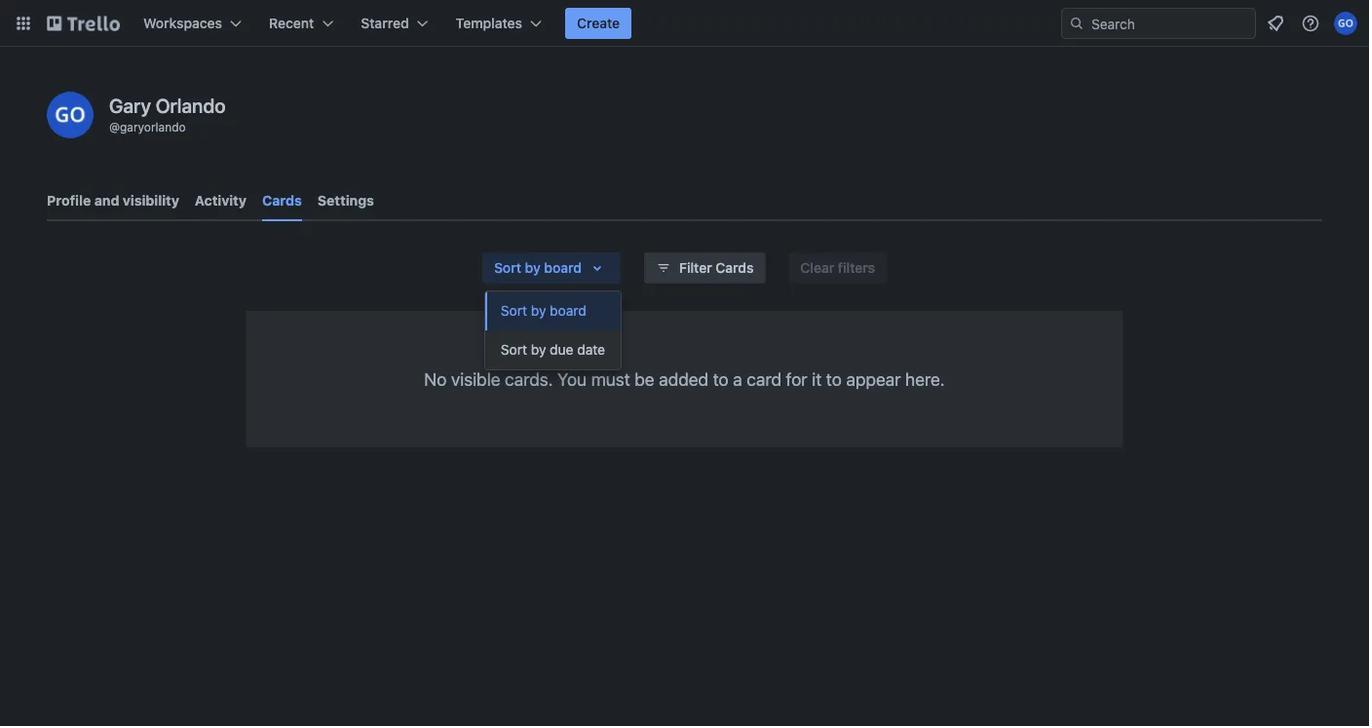 Task type: describe. For each thing, give the bounding box(es) containing it.
recent
[[269, 15, 314, 31]]

starred button
[[349, 8, 440, 39]]

workspaces
[[143, 15, 222, 31]]

menu containing sort by board
[[485, 291, 621, 369]]

here.
[[905, 368, 945, 389]]

recent button
[[257, 8, 345, 39]]

a
[[733, 368, 742, 389]]

starred
[[361, 15, 409, 31]]

sort by board for sort by board dropdown button
[[494, 260, 582, 276]]

sort by board for sort by board button
[[501, 303, 586, 319]]

@
[[109, 120, 120, 134]]

sort for sort by board dropdown button
[[494, 260, 521, 276]]

clear filters button
[[789, 252, 887, 284]]

Search field
[[1085, 9, 1255, 38]]

added
[[659, 368, 709, 389]]

templates
[[456, 15, 522, 31]]

filter
[[679, 260, 712, 276]]

no visible cards. you must be added to a card for it to appear here.
[[424, 368, 945, 389]]

create
[[577, 15, 620, 31]]

profile
[[47, 192, 91, 209]]

due
[[550, 342, 574, 358]]

cards.
[[505, 368, 553, 389]]

settings
[[318, 192, 374, 209]]

by for sort by board button
[[531, 303, 546, 319]]

templates button
[[444, 8, 554, 39]]

profile and visibility link
[[47, 183, 179, 218]]

appear
[[846, 368, 901, 389]]

0 vertical spatial gary orlando (garyorlando) image
[[1334, 12, 1358, 35]]

sort for sort by due date button
[[501, 342, 527, 358]]

activity
[[195, 192, 247, 209]]

sort by board button
[[485, 291, 621, 330]]

0 horizontal spatial gary orlando (garyorlando) image
[[47, 92, 94, 138]]

by for sort by board dropdown button
[[525, 260, 541, 276]]

must
[[591, 368, 630, 389]]

sort by due date button
[[485, 330, 621, 369]]

0 notifications image
[[1264, 12, 1287, 35]]

clear
[[801, 260, 834, 276]]

2 to from the left
[[826, 368, 842, 389]]



Task type: vqa. For each thing, say whether or not it's contained in the screenshot.
'Sort' related to Sort by board button
yes



Task type: locate. For each thing, give the bounding box(es) containing it.
1 vertical spatial board
[[550, 303, 586, 319]]

filters
[[838, 260, 875, 276]]

sort by due date
[[501, 342, 605, 358]]

create button
[[565, 8, 632, 39]]

to right "it"
[[826, 368, 842, 389]]

board up due
[[550, 303, 586, 319]]

cards link
[[262, 183, 302, 221]]

1 horizontal spatial gary orlando (garyorlando) image
[[1334, 12, 1358, 35]]

to left a
[[713, 368, 729, 389]]

profile and visibility
[[47, 192, 179, 209]]

1 horizontal spatial cards
[[716, 260, 754, 276]]

sort for sort by board button
[[501, 303, 527, 319]]

0 vertical spatial sort by board
[[494, 260, 582, 276]]

card
[[747, 368, 782, 389]]

sort up sort by due date
[[501, 303, 527, 319]]

1 vertical spatial sort by board
[[501, 303, 586, 319]]

1 vertical spatial sort
[[501, 303, 527, 319]]

by inside dropdown button
[[525, 260, 541, 276]]

workspaces button
[[132, 8, 253, 39]]

no
[[424, 368, 447, 389]]

board inside dropdown button
[[544, 260, 582, 276]]

2 vertical spatial by
[[531, 342, 546, 358]]

orlando
[[156, 94, 226, 116]]

be
[[635, 368, 655, 389]]

by left due
[[531, 342, 546, 358]]

board up sort by board button
[[544, 260, 582, 276]]

menu
[[485, 291, 621, 369]]

primary element
[[0, 0, 1369, 47]]

board
[[544, 260, 582, 276], [550, 303, 586, 319]]

sort inside dropdown button
[[494, 260, 521, 276]]

1 vertical spatial cards
[[716, 260, 754, 276]]

you
[[557, 368, 587, 389]]

visibility
[[123, 192, 179, 209]]

sort by board button
[[482, 252, 621, 284]]

board for sort by board button
[[550, 303, 586, 319]]

1 horizontal spatial to
[[826, 368, 842, 389]]

cards right activity
[[262, 192, 302, 209]]

0 horizontal spatial to
[[713, 368, 729, 389]]

by
[[525, 260, 541, 276], [531, 303, 546, 319], [531, 342, 546, 358]]

visible
[[451, 368, 500, 389]]

sort by board
[[494, 260, 582, 276], [501, 303, 586, 319]]

0 vertical spatial by
[[525, 260, 541, 276]]

board inside button
[[550, 303, 586, 319]]

sort by board up sort by board button
[[494, 260, 582, 276]]

1 vertical spatial gary orlando (garyorlando) image
[[47, 92, 94, 138]]

date
[[577, 342, 605, 358]]

sort
[[494, 260, 521, 276], [501, 303, 527, 319], [501, 342, 527, 358]]

open information menu image
[[1301, 14, 1320, 33]]

activity link
[[195, 183, 247, 218]]

sort by board inside sort by board dropdown button
[[494, 260, 582, 276]]

clear filters
[[801, 260, 875, 276]]

1 to from the left
[[713, 368, 729, 389]]

garyorlando
[[120, 120, 186, 134]]

and
[[94, 192, 119, 209]]

for
[[786, 368, 808, 389]]

gary orlando (garyorlando) image right open information menu image
[[1334, 12, 1358, 35]]

board for sort by board dropdown button
[[544, 260, 582, 276]]

cards
[[262, 192, 302, 209], [716, 260, 754, 276]]

filter cards
[[679, 260, 754, 276]]

sort up 'cards.' on the left of page
[[501, 342, 527, 358]]

sort by board up sort by due date
[[501, 303, 586, 319]]

0 horizontal spatial cards
[[262, 192, 302, 209]]

0 vertical spatial cards
[[262, 192, 302, 209]]

back to home image
[[47, 8, 120, 39]]

sort up sort by board button
[[494, 260, 521, 276]]

by up sort by due date
[[531, 303, 546, 319]]

settings link
[[318, 183, 374, 218]]

filter cards button
[[644, 252, 765, 284]]

cards right filter
[[716, 260, 754, 276]]

gary orlando (garyorlando) image
[[1334, 12, 1358, 35], [47, 92, 94, 138]]

2 vertical spatial sort
[[501, 342, 527, 358]]

to
[[713, 368, 729, 389], [826, 368, 842, 389]]

it
[[812, 368, 822, 389]]

gary orlando @ garyorlando
[[109, 94, 226, 134]]

gary orlando (garyorlando) image left @
[[47, 92, 94, 138]]

gary
[[109, 94, 151, 116]]

sort by board inside sort by board button
[[501, 303, 586, 319]]

0 vertical spatial sort
[[494, 260, 521, 276]]

1 vertical spatial by
[[531, 303, 546, 319]]

0 vertical spatial board
[[544, 260, 582, 276]]

by for sort by due date button
[[531, 342, 546, 358]]

search image
[[1069, 16, 1085, 31]]

cards inside "button"
[[716, 260, 754, 276]]

by up sort by board button
[[525, 260, 541, 276]]



